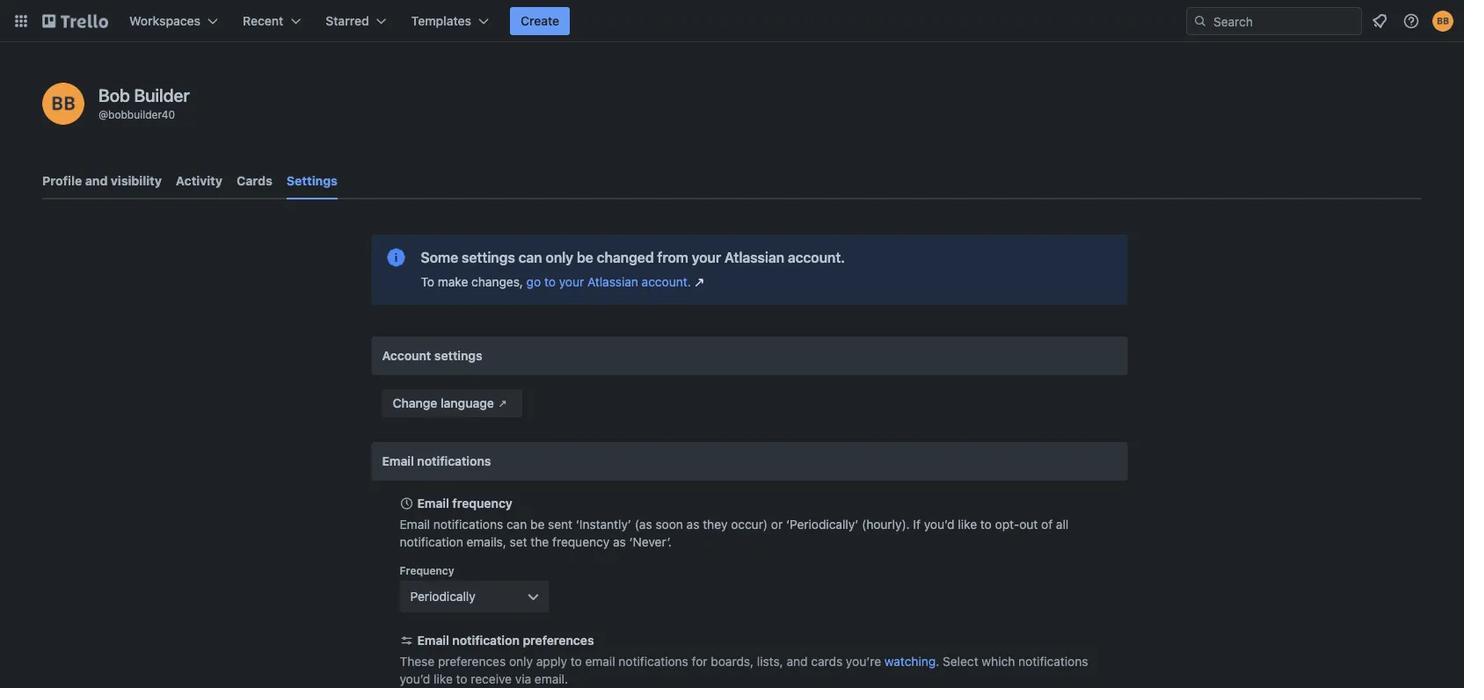 Task type: describe. For each thing, give the bounding box(es) containing it.
opt-
[[995, 518, 1020, 532]]

notifications left for
[[619, 655, 689, 669]]

for
[[692, 655, 708, 669]]

email for email notifications
[[382, 454, 414, 469]]

starred
[[326, 14, 369, 28]]

create
[[521, 14, 559, 28]]

cards
[[237, 174, 272, 188]]

of
[[1041, 518, 1053, 532]]

some
[[421, 249, 458, 266]]

frequency
[[400, 565, 454, 577]]

sm image
[[494, 395, 512, 412]]

'never'.
[[629, 535, 672, 550]]

set
[[510, 535, 527, 550]]

settings link
[[287, 165, 338, 200]]

1 vertical spatial account.
[[642, 275, 691, 289]]

email.
[[535, 672, 568, 687]]

builder
[[134, 84, 190, 105]]

from
[[657, 249, 688, 266]]

change language
[[393, 396, 494, 411]]

notifications inside . select which notifications you'd like to receive via email.
[[1019, 655, 1088, 669]]

via
[[515, 672, 531, 687]]

starred button
[[315, 7, 397, 35]]

all
[[1056, 518, 1069, 532]]

settings
[[287, 174, 338, 188]]

select
[[943, 655, 979, 669]]

email for email notification preferences
[[417, 634, 449, 648]]

'instantly'
[[576, 518, 631, 532]]

profile and visibility
[[42, 174, 162, 188]]

workspaces
[[129, 14, 201, 28]]

@
[[99, 108, 108, 120]]

search image
[[1193, 14, 1208, 28]]

0 vertical spatial frequency
[[452, 496, 513, 511]]

notification inside the email notifications can be sent 'instantly' (as soon as they occur) or 'periodically' (hourly). if you'd like to opt-out of all notification emails, set the frequency as 'never'.
[[400, 535, 463, 550]]

lists,
[[757, 655, 783, 669]]

0 horizontal spatial preferences
[[438, 655, 506, 669]]

these
[[400, 655, 435, 669]]

change
[[393, 396, 437, 411]]

go to your atlassian account. link
[[527, 274, 709, 291]]

to make changes,
[[421, 275, 527, 289]]

email for email frequency
[[417, 496, 449, 511]]

periodically
[[410, 590, 476, 604]]

out
[[1020, 518, 1038, 532]]

to inside . select which notifications you'd like to receive via email.
[[456, 672, 468, 687]]

email notification preferences
[[417, 634, 594, 648]]

recent button
[[232, 7, 312, 35]]

Search field
[[1208, 8, 1361, 34]]

go to your atlassian account.
[[527, 275, 691, 289]]

switch to… image
[[12, 12, 30, 30]]

the
[[531, 535, 549, 550]]

profile and visibility link
[[42, 165, 162, 197]]

watching
[[885, 655, 936, 669]]

(as
[[635, 518, 652, 532]]

change language link
[[382, 390, 522, 418]]

0 vertical spatial your
[[692, 249, 721, 266]]

sent
[[548, 518, 573, 532]]

0 horizontal spatial your
[[559, 275, 584, 289]]

. select which notifications you'd like to receive via email.
[[400, 655, 1088, 687]]

frequency inside the email notifications can be sent 'instantly' (as soon as they occur) or 'periodically' (hourly). if you'd like to opt-out of all notification emails, set the frequency as 'never'.
[[552, 535, 610, 550]]

0 vertical spatial be
[[577, 249, 593, 266]]

you'd inside . select which notifications you'd like to receive via email.
[[400, 672, 430, 687]]

to right go
[[544, 275, 556, 289]]

occur)
[[731, 518, 768, 532]]

settings for account
[[434, 349, 483, 363]]

email frequency
[[417, 496, 513, 511]]

to
[[421, 275, 434, 289]]

cards
[[811, 655, 843, 669]]

you'd inside the email notifications can be sent 'instantly' (as soon as they occur) or 'periodically' (hourly). if you'd like to opt-out of all notification emails, set the frequency as 'never'.
[[924, 518, 955, 532]]



Task type: vqa. For each thing, say whether or not it's contained in the screenshot.
the These
yes



Task type: locate. For each thing, give the bounding box(es) containing it.
bob
[[99, 84, 130, 105]]

can for notifications
[[507, 518, 527, 532]]

frequency up emails, at the bottom of the page
[[452, 496, 513, 511]]

1 horizontal spatial your
[[692, 249, 721, 266]]

can inside the email notifications can be sent 'instantly' (as soon as they occur) or 'periodically' (hourly). if you'd like to opt-out of all notification emails, set the frequency as 'never'.
[[507, 518, 527, 532]]

changes,
[[471, 275, 523, 289]]

0 horizontal spatial like
[[434, 672, 453, 687]]

emails,
[[467, 535, 506, 550]]

can for settings
[[519, 249, 542, 266]]

settings up change language link
[[434, 349, 483, 363]]

0 horizontal spatial you'd
[[400, 672, 430, 687]]

account
[[382, 349, 431, 363]]

notifications
[[417, 454, 491, 469], [433, 518, 503, 532], [619, 655, 689, 669], [1019, 655, 1088, 669]]

templates
[[411, 14, 471, 28]]

only up via at the bottom of page
[[509, 655, 533, 669]]

1 vertical spatial notification
[[452, 634, 520, 648]]

0 vertical spatial account.
[[788, 249, 845, 266]]

only up go to your atlassian account. on the left of page
[[546, 249, 573, 266]]

notification up frequency
[[400, 535, 463, 550]]

0 horizontal spatial and
[[85, 174, 108, 188]]

0 vertical spatial as
[[687, 518, 700, 532]]

be up the the
[[530, 518, 545, 532]]

bob builder (bobbuilder40) image
[[1433, 11, 1454, 32]]

1 vertical spatial your
[[559, 275, 584, 289]]

1 horizontal spatial only
[[546, 249, 573, 266]]

cards link
[[237, 165, 272, 197]]

as down 'instantly'
[[613, 535, 626, 550]]

0 vertical spatial and
[[85, 174, 108, 188]]

templates button
[[401, 7, 500, 35]]

if
[[913, 518, 921, 532]]

frequency
[[452, 496, 513, 511], [552, 535, 610, 550]]

preferences up "apply"
[[523, 634, 594, 648]]

email notifications
[[382, 454, 491, 469]]

0 vertical spatial preferences
[[523, 634, 594, 648]]

primary element
[[0, 0, 1464, 42]]

account settings
[[382, 349, 483, 363]]

0 horizontal spatial frequency
[[452, 496, 513, 511]]

watching link
[[885, 655, 936, 669]]

activity link
[[176, 165, 222, 197]]

like
[[958, 518, 977, 532], [434, 672, 453, 687]]

they
[[703, 518, 728, 532]]

1 vertical spatial only
[[509, 655, 533, 669]]

language
[[441, 396, 494, 411]]

email inside the email notifications can be sent 'instantly' (as soon as they occur) or 'periodically' (hourly). if you'd like to opt-out of all notification emails, set the frequency as 'never'.
[[400, 518, 430, 532]]

'periodically'
[[786, 518, 859, 532]]

can up the set
[[507, 518, 527, 532]]

1 vertical spatial settings
[[434, 349, 483, 363]]

0 horizontal spatial account.
[[642, 275, 691, 289]]

frequency down sent
[[552, 535, 610, 550]]

notification
[[400, 535, 463, 550], [452, 634, 520, 648]]

1 vertical spatial frequency
[[552, 535, 610, 550]]

to left email
[[571, 655, 582, 669]]

only
[[546, 249, 573, 266], [509, 655, 533, 669]]

settings
[[462, 249, 515, 266], [434, 349, 483, 363]]

email for email notifications can be sent 'instantly' (as soon as they occur) or 'periodically' (hourly). if you'd like to opt-out of all notification emails, set the frequency as 'never'.
[[400, 518, 430, 532]]

recent
[[243, 14, 283, 28]]

boards,
[[711, 655, 754, 669]]

or
[[771, 518, 783, 532]]

1 horizontal spatial like
[[958, 518, 977, 532]]

1 vertical spatial and
[[787, 655, 808, 669]]

0 notifications image
[[1369, 11, 1390, 32]]

soon
[[656, 518, 683, 532]]

1 vertical spatial atlassian
[[587, 275, 638, 289]]

0 vertical spatial only
[[546, 249, 573, 266]]

notifications right which
[[1019, 655, 1088, 669]]

notifications down 'email frequency'
[[433, 518, 503, 532]]

bob builder @ bobbuilder40
[[99, 84, 190, 120]]

you'd right if
[[924, 518, 955, 532]]

some settings can only be changed from your atlassian account.
[[421, 249, 845, 266]]

1 horizontal spatial as
[[687, 518, 700, 532]]

like inside the email notifications can be sent 'instantly' (as soon as they occur) or 'periodically' (hourly). if you'd like to opt-out of all notification emails, set the frequency as 'never'.
[[958, 518, 977, 532]]

bobbuilder40
[[108, 108, 175, 120]]

which
[[982, 655, 1015, 669]]

1 vertical spatial you'd
[[400, 672, 430, 687]]

your right the "from"
[[692, 249, 721, 266]]

and right lists,
[[787, 655, 808, 669]]

.
[[936, 655, 940, 669]]

as
[[687, 518, 700, 532], [613, 535, 626, 550]]

(hourly).
[[862, 518, 910, 532]]

notification up receive
[[452, 634, 520, 648]]

email notifications can be sent 'instantly' (as soon as they occur) or 'periodically' (hourly). if you'd like to opt-out of all notification emails, set the frequency as 'never'.
[[400, 518, 1069, 550]]

you're
[[846, 655, 881, 669]]

visibility
[[111, 174, 162, 188]]

back to home image
[[42, 7, 108, 35]]

1 horizontal spatial atlassian
[[725, 249, 784, 266]]

activity
[[176, 174, 222, 188]]

email up frequency
[[400, 518, 430, 532]]

0 vertical spatial atlassian
[[725, 249, 784, 266]]

0 vertical spatial you'd
[[924, 518, 955, 532]]

preferences up receive
[[438, 655, 506, 669]]

email down email notifications
[[417, 496, 449, 511]]

1 vertical spatial be
[[530, 518, 545, 532]]

1 horizontal spatial be
[[577, 249, 593, 266]]

can
[[519, 249, 542, 266], [507, 518, 527, 532]]

0 horizontal spatial atlassian
[[587, 275, 638, 289]]

preferences
[[523, 634, 594, 648], [438, 655, 506, 669]]

as left they
[[687, 518, 700, 532]]

1 vertical spatial can
[[507, 518, 527, 532]]

0 horizontal spatial as
[[613, 535, 626, 550]]

to inside the email notifications can be sent 'instantly' (as soon as they occur) or 'periodically' (hourly). if you'd like to opt-out of all notification emails, set the frequency as 'never'.
[[980, 518, 992, 532]]

1 horizontal spatial frequency
[[552, 535, 610, 550]]

1 horizontal spatial and
[[787, 655, 808, 669]]

to left receive
[[456, 672, 468, 687]]

receive
[[471, 672, 512, 687]]

settings for some
[[462, 249, 515, 266]]

workspaces button
[[119, 7, 229, 35]]

can up go
[[519, 249, 542, 266]]

apply
[[536, 655, 567, 669]]

be
[[577, 249, 593, 266], [530, 518, 545, 532]]

and right profile
[[85, 174, 108, 188]]

your
[[692, 249, 721, 266], [559, 275, 584, 289]]

account.
[[788, 249, 845, 266], [642, 275, 691, 289]]

email up these
[[417, 634, 449, 648]]

notifications inside the email notifications can be sent 'instantly' (as soon as they occur) or 'periodically' (hourly). if you'd like to opt-out of all notification emails, set the frequency as 'never'.
[[433, 518, 503, 532]]

atlassian
[[725, 249, 784, 266], [587, 275, 638, 289]]

atlassian down changed
[[587, 275, 638, 289]]

bob builder (bobbuilder40) image
[[42, 83, 84, 125]]

0 horizontal spatial be
[[530, 518, 545, 532]]

1 horizontal spatial you'd
[[924, 518, 955, 532]]

1 horizontal spatial preferences
[[523, 634, 594, 648]]

0 vertical spatial settings
[[462, 249, 515, 266]]

1 vertical spatial like
[[434, 672, 453, 687]]

like inside . select which notifications you'd like to receive via email.
[[434, 672, 453, 687]]

changed
[[597, 249, 654, 266]]

1 vertical spatial preferences
[[438, 655, 506, 669]]

settings up changes,
[[462, 249, 515, 266]]

be inside the email notifications can be sent 'instantly' (as soon as they occur) or 'periodically' (hourly). if you'd like to opt-out of all notification emails, set the frequency as 'never'.
[[530, 518, 545, 532]]

like left opt- in the bottom right of the page
[[958, 518, 977, 532]]

go
[[527, 275, 541, 289]]

these preferences only apply to email notifications for boards, lists, and cards you're watching
[[400, 655, 936, 669]]

you'd
[[924, 518, 955, 532], [400, 672, 430, 687]]

email
[[585, 655, 615, 669]]

0 horizontal spatial only
[[509, 655, 533, 669]]

like down these
[[434, 672, 453, 687]]

your right go
[[559, 275, 584, 289]]

0 vertical spatial notification
[[400, 535, 463, 550]]

atlassian right the "from"
[[725, 249, 784, 266]]

be up go to your atlassian account. on the left of page
[[577, 249, 593, 266]]

to left opt- in the bottom right of the page
[[980, 518, 992, 532]]

open information menu image
[[1403, 12, 1420, 30]]

and inside profile and visibility link
[[85, 174, 108, 188]]

1 horizontal spatial account.
[[788, 249, 845, 266]]

to
[[544, 275, 556, 289], [980, 518, 992, 532], [571, 655, 582, 669], [456, 672, 468, 687]]

email down change
[[382, 454, 414, 469]]

0 vertical spatial can
[[519, 249, 542, 266]]

notifications up 'email frequency'
[[417, 454, 491, 469]]

1 vertical spatial as
[[613, 535, 626, 550]]

make
[[438, 275, 468, 289]]

and
[[85, 174, 108, 188], [787, 655, 808, 669]]

profile
[[42, 174, 82, 188]]

you'd down these
[[400, 672, 430, 687]]

create button
[[510, 7, 570, 35]]

0 vertical spatial like
[[958, 518, 977, 532]]



